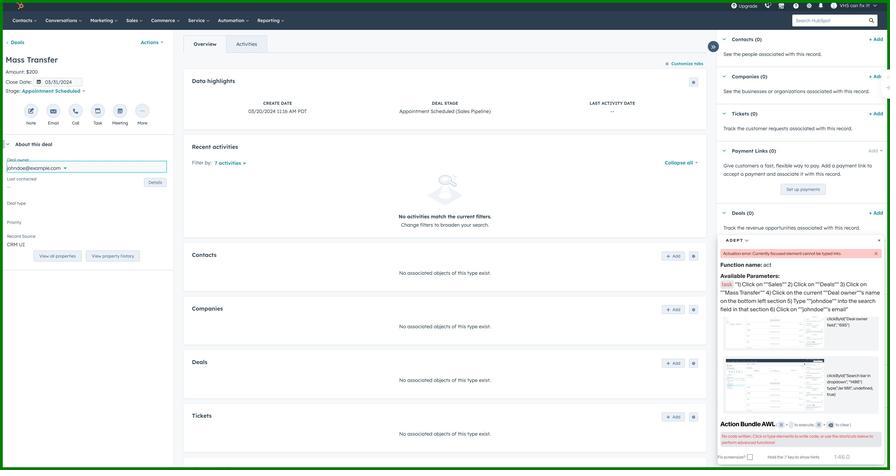 Task type: describe. For each thing, give the bounding box(es) containing it.
more image
[[139, 109, 146, 115]]

2 caret image from the top
[[722, 249, 726, 251]]

1 caret image from the top
[[722, 113, 726, 115]]

note image
[[28, 109, 34, 115]]

jacob simon image
[[831, 2, 837, 9]]

email image
[[50, 109, 57, 115]]

-- text field
[[7, 181, 167, 192]]



Task type: locate. For each thing, give the bounding box(es) containing it.
marketplaces image
[[778, 3, 785, 9]]

Search HubSpot search field
[[792, 15, 866, 26]]

task image
[[95, 109, 101, 115]]

navigation
[[184, 35, 267, 53]]

alert
[[192, 174, 698, 229]]

menu
[[728, 0, 882, 11]]

MM/DD/YYYY text field
[[33, 78, 83, 87]]

call image
[[72, 109, 79, 115]]

1 vertical spatial caret image
[[722, 249, 726, 251]]

0 vertical spatial caret image
[[722, 113, 726, 115]]

meeting image
[[117, 109, 123, 115]]

caret image
[[722, 38, 726, 40], [722, 76, 726, 77], [6, 143, 10, 145], [722, 150, 726, 152], [722, 212, 726, 214], [722, 303, 726, 305], [722, 374, 726, 376]]

caret image
[[722, 113, 726, 115], [722, 249, 726, 251]]



Task type: vqa. For each thing, say whether or not it's contained in the screenshot.
Close "image"
no



